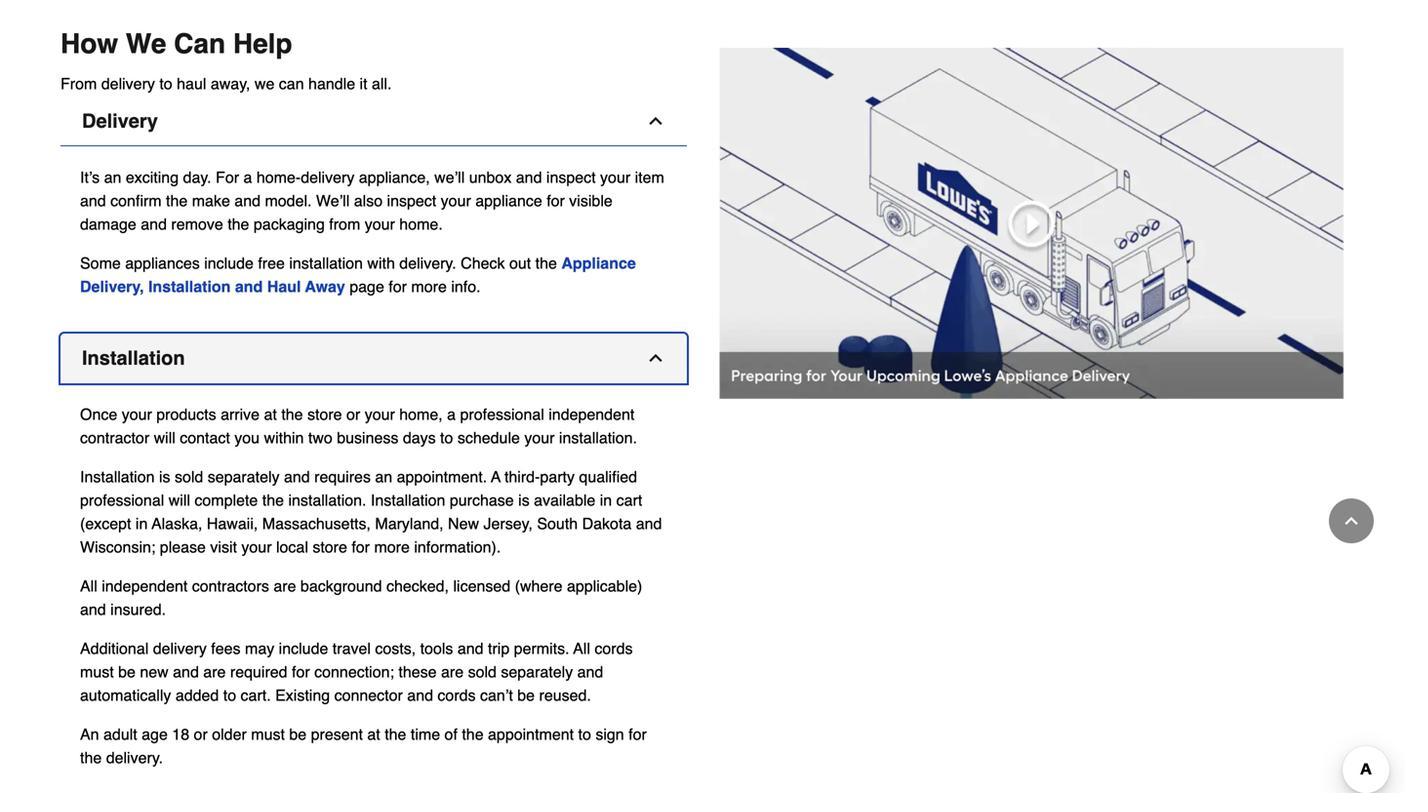 Task type: vqa. For each thing, say whether or not it's contained in the screenshot.
We'll
yes



Task type: describe. For each thing, give the bounding box(es) containing it.
an adult age 18 or older must be present at the time of the appointment to sign for the delivery.
[[80, 726, 647, 768]]

0 horizontal spatial cords
[[438, 687, 476, 705]]

local
[[276, 539, 308, 557]]

permits.
[[514, 640, 570, 658]]

and down 'confirm' in the left top of the page
[[141, 215, 167, 234]]

(except
[[80, 515, 131, 533]]

with
[[367, 255, 395, 273]]

appliances
[[125, 255, 200, 273]]

home-
[[257, 169, 301, 187]]

delivery inside it's an exciting day. for a home-delivery appliance, we'll unbox and inspect your item and confirm the make and model. we'll also inspect your appliance for visible damage and remove the packaging from your home.
[[301, 169, 355, 187]]

it
[[360, 74, 368, 93]]

will inside 'installation is sold separately and requires an appointment. a third-party qualified professional will complete the installation. installation purchase is available in cart (except in alaska, hawaii, massachusetts, maryland, new jersey, south dakota and wisconsin; please visit your local store for more information).'
[[169, 492, 190, 510]]

packaging
[[254, 215, 325, 234]]

day.
[[183, 169, 211, 187]]

1 horizontal spatial more
[[411, 278, 447, 296]]

may
[[245, 640, 275, 658]]

hawaii,
[[207, 515, 258, 533]]

at inside an adult age 18 or older must be present at the time of the appointment to sign for the delivery.
[[367, 726, 381, 744]]

products
[[156, 406, 216, 424]]

and inside 'all independent contractors are background checked, licensed (where applicable) and insured.'
[[80, 601, 106, 619]]

appliance
[[476, 192, 543, 210]]

some
[[80, 255, 121, 273]]

your up the visible
[[600, 169, 631, 187]]

your down also
[[365, 215, 395, 234]]

chevron up image
[[1342, 512, 1362, 531]]

appliance delivery, installation and haul away
[[80, 255, 636, 296]]

page for more info.
[[345, 278, 481, 296]]

these
[[399, 664, 437, 682]]

to inside an adult age 18 or older must be present at the time of the appointment to sign for the delivery.
[[578, 726, 592, 744]]

installation. inside 'installation is sold separately and requires an appointment. a third-party qualified professional will complete the installation. installation purchase is available in cart (except in alaska, hawaii, massachusetts, maryland, new jersey, south dakota and wisconsin; please visit your local store for more information).'
[[288, 492, 367, 510]]

massachusetts,
[[262, 515, 371, 533]]

item
[[635, 169, 665, 187]]

contractor
[[80, 429, 150, 447]]

1 vertical spatial inspect
[[387, 192, 437, 210]]

0 vertical spatial delivery.
[[400, 255, 457, 273]]

confirm
[[110, 192, 162, 210]]

within
[[264, 429, 304, 447]]

jersey,
[[484, 515, 533, 533]]

insured.
[[110, 601, 166, 619]]

two
[[308, 429, 333, 447]]

appointment.
[[397, 468, 487, 486]]

0 vertical spatial be
[[118, 664, 136, 682]]

your inside 'installation is sold separately and requires an appointment. a third-party qualified professional will complete the installation. installation purchase is available in cart (except in alaska, hawaii, massachusetts, maryland, new jersey, south dakota and wisconsin; please visit your local store for more information).'
[[242, 539, 272, 557]]

for inside additional delivery fees may include travel costs, tools and trip permits. all cords must be new and are required for connection; these are sold separately and automatically added to cart. existing connector and cords can't be reused.
[[292, 664, 310, 682]]

home,
[[400, 406, 443, 424]]

and down "these"
[[407, 687, 433, 705]]

and up reused.
[[578, 664, 604, 682]]

age
[[142, 726, 168, 744]]

and inside appliance delivery, installation and haul away
[[235, 278, 263, 296]]

appliance,
[[359, 169, 430, 187]]

the down make on the top of page
[[228, 215, 249, 234]]

remove
[[171, 215, 223, 234]]

can
[[279, 74, 304, 93]]

handle
[[309, 74, 355, 93]]

damage
[[80, 215, 137, 234]]

an inside it's an exciting day. for a home-delivery appliance, we'll unbox and inspect your item and confirm the make and model. we'll also inspect your appliance for visible damage and remove the packaging from your home.
[[104, 169, 121, 187]]

also
[[354, 192, 383, 210]]

or inside an adult age 18 or older must be present at the time of the appointment to sign for the delivery.
[[194, 726, 208, 744]]

your down "we'll"
[[441, 192, 471, 210]]

make
[[192, 192, 230, 210]]

installation. inside once your products arrive at the store or your home, a professional independent contractor will contact you within two business days to schedule your installation.
[[559, 429, 637, 447]]

third-
[[505, 468, 540, 486]]

from
[[61, 74, 97, 93]]

delivery for may
[[153, 640, 207, 658]]

to left haul
[[159, 74, 173, 93]]

the left time
[[385, 726, 407, 744]]

delivery. inside an adult age 18 or older must be present at the time of the appointment to sign for the delivery.
[[106, 749, 163, 768]]

added
[[176, 687, 219, 705]]

and up added
[[173, 664, 199, 682]]

delivery button
[[61, 97, 687, 147]]

we
[[255, 74, 275, 93]]

delivery
[[82, 110, 158, 132]]

travel
[[333, 640, 371, 658]]

your up business
[[365, 406, 395, 424]]

for inside an adult age 18 or older must be present at the time of the appointment to sign for the delivery.
[[629, 726, 647, 744]]

your up 'contractor'
[[122, 406, 152, 424]]

all inside 'all independent contractors are background checked, licensed (where applicable) and insured.'
[[80, 578, 97, 596]]

present
[[311, 726, 363, 744]]

and down within
[[284, 468, 310, 486]]

existing
[[275, 687, 330, 705]]

exciting
[[126, 169, 179, 187]]

haul
[[177, 74, 206, 93]]

for inside 'installation is sold separately and requires an appointment. a third-party qualified professional will complete the installation. installation purchase is available in cart (except in alaska, hawaii, massachusetts, maryland, new jersey, south dakota and wisconsin; please visit your local store for more information).'
[[352, 539, 370, 557]]

for
[[216, 169, 239, 187]]

more inside 'installation is sold separately and requires an appointment. a third-party qualified professional will complete the installation. installation purchase is available in cart (except in alaska, hawaii, massachusetts, maryland, new jersey, south dakota and wisconsin; please visit your local store for more information).'
[[374, 539, 410, 557]]

independent inside once your products arrive at the store or your home, a professional independent contractor will contact you within two business days to schedule your installation.
[[549, 406, 635, 424]]

alaska,
[[152, 515, 202, 533]]

all.
[[372, 74, 392, 93]]

adult
[[104, 726, 137, 744]]

visible
[[569, 192, 613, 210]]

installation
[[289, 255, 363, 273]]

appliance
[[562, 255, 636, 273]]

business
[[337, 429, 399, 447]]

sold inside 'installation is sold separately and requires an appointment. a third-party qualified professional will complete the installation. installation purchase is available in cart (except in alaska, hawaii, massachusetts, maryland, new jersey, south dakota and wisconsin; please visit your local store for more information).'
[[175, 468, 203, 486]]

information).
[[414, 539, 501, 557]]

chevron up image for delivery
[[646, 111, 666, 131]]

a video describing appliance delivery and steps you can take to help ensure a seamless delivery. image
[[719, 48, 1345, 399]]

a inside it's an exciting day. for a home-delivery appliance, we'll unbox and inspect your item and confirm the make and model. we'll also inspect your appliance for visible damage and remove the packaging from your home.
[[244, 169, 252, 187]]

background
[[301, 578, 382, 596]]

the down the "day."
[[166, 192, 188, 210]]

and down for
[[235, 192, 261, 210]]

for down the 'with' on the top
[[389, 278, 407, 296]]

cart.
[[241, 687, 271, 705]]

we'll
[[435, 169, 465, 187]]

we
[[126, 28, 166, 59]]

the down an
[[80, 749, 102, 768]]

to inside once your products arrive at the store or your home, a professional independent contractor will contact you within two business days to schedule your installation.
[[440, 429, 453, 447]]

wisconsin;
[[80, 539, 156, 557]]

will inside once your products arrive at the store or your home, a professional independent contractor will contact you within two business days to schedule your installation.
[[154, 429, 176, 447]]

costs,
[[375, 640, 416, 658]]

separately inside additional delivery fees may include travel costs, tools and trip permits. all cords must be new and are required for connection; these are sold separately and automatically added to cart. existing connector and cords can't be reused.
[[501, 664, 573, 682]]

schedule
[[458, 429, 520, 447]]

please
[[160, 539, 206, 557]]

additional delivery fees may include travel costs, tools and trip permits. all cords must be new and are required for connection; these are sold separately and automatically added to cart. existing connector and cords can't be reused.
[[80, 640, 633, 705]]

new
[[140, 664, 169, 682]]

to inside additional delivery fees may include travel costs, tools and trip permits. all cords must be new and are required for connection; these are sold separately and automatically added to cart. existing connector and cords can't be reused.
[[223, 687, 236, 705]]

or inside once your products arrive at the store or your home, a professional independent contractor will contact you within two business days to schedule your installation.
[[347, 406, 360, 424]]

at inside once your products arrive at the store or your home, a professional independent contractor will contact you within two business days to schedule your installation.
[[264, 406, 277, 424]]

checked,
[[387, 578, 449, 596]]

must inside additional delivery fees may include travel costs, tools and trip permits. all cords must be new and are required for connection; these are sold separately and automatically added to cart. existing connector and cords can't be reused.
[[80, 664, 114, 682]]

home.
[[400, 215, 443, 234]]

0 horizontal spatial are
[[203, 664, 226, 682]]

once
[[80, 406, 117, 424]]

your up third-
[[525, 429, 555, 447]]

available
[[534, 492, 596, 510]]



Task type: locate. For each thing, give the bounding box(es) containing it.
be
[[118, 664, 136, 682], [518, 687, 535, 705], [289, 726, 307, 744]]

delivery inside additional delivery fees may include travel costs, tools and trip permits. all cords must be new and are required for connection; these are sold separately and automatically added to cart. existing connector and cords can't be reused.
[[153, 640, 207, 658]]

for up the existing
[[292, 664, 310, 682]]

1 vertical spatial is
[[519, 492, 530, 510]]

professional
[[460, 406, 545, 424], [80, 492, 164, 510]]

installation up once
[[82, 347, 185, 370]]

0 vertical spatial inspect
[[547, 169, 596, 187]]

for right sign
[[629, 726, 647, 744]]

1 horizontal spatial be
[[289, 726, 307, 744]]

more
[[411, 278, 447, 296], [374, 539, 410, 557]]

installation. up qualified
[[559, 429, 637, 447]]

a right for
[[244, 169, 252, 187]]

must
[[80, 664, 114, 682], [251, 726, 285, 744]]

1 vertical spatial independent
[[102, 578, 188, 596]]

sold inside additional delivery fees may include travel costs, tools and trip permits. all cords must be new and are required for connection; these are sold separately and automatically added to cart. existing connector and cords can't be reused.
[[468, 664, 497, 682]]

to left sign
[[578, 726, 592, 744]]

party
[[540, 468, 575, 486]]

are
[[274, 578, 296, 596], [203, 664, 226, 682], [441, 664, 464, 682]]

1 horizontal spatial cords
[[595, 640, 633, 658]]

can't
[[480, 687, 513, 705]]

are down tools
[[441, 664, 464, 682]]

the right out
[[536, 255, 557, 273]]

0 horizontal spatial is
[[159, 468, 170, 486]]

0 horizontal spatial be
[[118, 664, 136, 682]]

0 vertical spatial include
[[204, 255, 254, 273]]

separately inside 'installation is sold separately and requires an appointment. a third-party qualified professional will complete the installation. installation purchase is available in cart (except in alaska, hawaii, massachusetts, maryland, new jersey, south dakota and wisconsin; please visit your local store for more information).'
[[208, 468, 280, 486]]

visit
[[210, 539, 237, 557]]

0 vertical spatial or
[[347, 406, 360, 424]]

0 horizontal spatial in
[[136, 515, 148, 533]]

for left the visible
[[547, 192, 565, 210]]

reused.
[[539, 687, 591, 705]]

0 horizontal spatial delivery.
[[106, 749, 163, 768]]

1 vertical spatial must
[[251, 726, 285, 744]]

0 horizontal spatial or
[[194, 726, 208, 744]]

new
[[448, 515, 479, 533]]

licensed
[[453, 578, 511, 596]]

0 horizontal spatial must
[[80, 664, 114, 682]]

a inside once your products arrive at the store or your home, a professional independent contractor will contact you within two business days to schedule your installation.
[[447, 406, 456, 424]]

the right 'complete'
[[262, 492, 284, 510]]

1 horizontal spatial installation.
[[559, 429, 637, 447]]

professional inside 'installation is sold separately and requires an appointment. a third-party qualified professional will complete the installation. installation purchase is available in cart (except in alaska, hawaii, massachusetts, maryland, new jersey, south dakota and wisconsin; please visit your local store for more information).'
[[80, 492, 164, 510]]

1 vertical spatial more
[[374, 539, 410, 557]]

(where
[[515, 578, 563, 596]]

a
[[491, 468, 501, 486]]

0 horizontal spatial independent
[[102, 578, 188, 596]]

is
[[159, 468, 170, 486], [519, 492, 530, 510]]

are inside 'all independent contractors are background checked, licensed (where applicable) and insured.'
[[274, 578, 296, 596]]

is up the alaska,
[[159, 468, 170, 486]]

or up business
[[347, 406, 360, 424]]

0 vertical spatial more
[[411, 278, 447, 296]]

include left free
[[204, 255, 254, 273]]

maryland,
[[375, 515, 444, 533]]

0 horizontal spatial all
[[80, 578, 97, 596]]

will
[[154, 429, 176, 447], [169, 492, 190, 510]]

include right may
[[279, 640, 328, 658]]

0 horizontal spatial installation.
[[288, 492, 367, 510]]

1 vertical spatial chevron up image
[[646, 349, 666, 368]]

0 horizontal spatial at
[[264, 406, 277, 424]]

1 horizontal spatial independent
[[549, 406, 635, 424]]

to
[[159, 74, 173, 93], [440, 429, 453, 447], [223, 687, 236, 705], [578, 726, 592, 744]]

at
[[264, 406, 277, 424], [367, 726, 381, 744]]

independent
[[549, 406, 635, 424], [102, 578, 188, 596]]

unbox
[[469, 169, 512, 187]]

2 vertical spatial delivery
[[153, 640, 207, 658]]

from delivery to haul away, we can handle it all.
[[61, 74, 392, 93]]

professional up (except
[[80, 492, 164, 510]]

1 chevron up image from the top
[[646, 111, 666, 131]]

1 vertical spatial a
[[447, 406, 456, 424]]

0 vertical spatial all
[[80, 578, 97, 596]]

be up automatically
[[118, 664, 136, 682]]

0 vertical spatial independent
[[549, 406, 635, 424]]

installation up maryland,
[[371, 492, 446, 510]]

1 vertical spatial delivery
[[301, 169, 355, 187]]

an right it's
[[104, 169, 121, 187]]

1 horizontal spatial all
[[574, 640, 591, 658]]

0 vertical spatial at
[[264, 406, 277, 424]]

inspect up the visible
[[547, 169, 596, 187]]

inspect up home. in the left of the page
[[387, 192, 437, 210]]

qualified
[[579, 468, 638, 486]]

haul
[[267, 278, 301, 296]]

installation down appliances
[[148, 278, 231, 296]]

1 vertical spatial professional
[[80, 492, 164, 510]]

an
[[104, 169, 121, 187], [375, 468, 393, 486]]

and up appliance
[[516, 169, 542, 187]]

1 horizontal spatial is
[[519, 492, 530, 510]]

from
[[329, 215, 361, 234]]

delivery up delivery
[[101, 74, 155, 93]]

or right 18 at bottom left
[[194, 726, 208, 744]]

0 vertical spatial sold
[[175, 468, 203, 486]]

be left the present
[[289, 726, 307, 744]]

sold down the contact
[[175, 468, 203, 486]]

0 vertical spatial in
[[600, 492, 612, 510]]

free
[[258, 255, 285, 273]]

be right can't
[[518, 687, 535, 705]]

south
[[537, 515, 578, 533]]

1 horizontal spatial delivery.
[[400, 255, 457, 273]]

separately up 'complete'
[[208, 468, 280, 486]]

18
[[172, 726, 189, 744]]

0 vertical spatial delivery
[[101, 74, 155, 93]]

0 horizontal spatial separately
[[208, 468, 280, 486]]

scroll to top element
[[1330, 499, 1375, 544]]

0 vertical spatial must
[[80, 664, 114, 682]]

1 vertical spatial all
[[574, 640, 591, 658]]

1 vertical spatial include
[[279, 640, 328, 658]]

and up additional
[[80, 601, 106, 619]]

include inside additional delivery fees may include travel costs, tools and trip permits. all cords must be new and are required for connection; these are sold separately and automatically added to cart. existing connector and cords can't be reused.
[[279, 640, 328, 658]]

is down third-
[[519, 492, 530, 510]]

applicable)
[[567, 578, 643, 596]]

installation. up massachusetts,
[[288, 492, 367, 510]]

for inside it's an exciting day. for a home-delivery appliance, we'll unbox and inspect your item and confirm the make and model. we'll also inspect your appliance for visible damage and remove the packaging from your home.
[[547, 192, 565, 210]]

1 vertical spatial an
[[375, 468, 393, 486]]

inspect
[[547, 169, 596, 187], [387, 192, 437, 210]]

professional inside once your products arrive at the store or your home, a professional independent contractor will contact you within two business days to schedule your installation.
[[460, 406, 545, 424]]

1 vertical spatial cords
[[438, 687, 476, 705]]

in
[[600, 492, 612, 510], [136, 515, 148, 533]]

contractors
[[192, 578, 269, 596]]

a right 'home,'
[[447, 406, 456, 424]]

check
[[461, 255, 505, 273]]

automatically
[[80, 687, 171, 705]]

chevron up image inside delivery button
[[646, 111, 666, 131]]

0 vertical spatial an
[[104, 169, 121, 187]]

an right requires
[[375, 468, 393, 486]]

requires
[[315, 468, 371, 486]]

installation is sold separately and requires an appointment. a third-party qualified professional will complete the installation. installation purchase is available in cart (except in alaska, hawaii, massachusetts, maryland, new jersey, south dakota and wisconsin; please visit your local store for more information).
[[80, 468, 662, 557]]

1 horizontal spatial separately
[[501, 664, 573, 682]]

1 horizontal spatial an
[[375, 468, 393, 486]]

at right the present
[[367, 726, 381, 744]]

time
[[411, 726, 440, 744]]

all inside additional delivery fees may include travel costs, tools and trip permits. all cords must be new and are required for connection; these are sold separately and automatically added to cart. existing connector and cords can't be reused.
[[574, 640, 591, 658]]

all independent contractors are background checked, licensed (where applicable) and insured.
[[80, 578, 643, 619]]

chevron up image for installation
[[646, 349, 666, 368]]

and down 'cart'
[[636, 515, 662, 533]]

independent up qualified
[[549, 406, 635, 424]]

required
[[230, 664, 288, 682]]

0 vertical spatial store
[[308, 406, 342, 424]]

0 vertical spatial a
[[244, 169, 252, 187]]

all right permits.
[[574, 640, 591, 658]]

delivery,
[[80, 278, 144, 296]]

trip
[[488, 640, 510, 658]]

delivery for haul
[[101, 74, 155, 93]]

0 vertical spatial chevron up image
[[646, 111, 666, 131]]

older
[[212, 726, 247, 744]]

the inside once your products arrive at the store or your home, a professional independent contractor will contact you within two business days to schedule your installation.
[[281, 406, 303, 424]]

must down additional
[[80, 664, 114, 682]]

it's an exciting day. for a home-delivery appliance, we'll unbox and inspect your item and confirm the make and model. we'll also inspect your appliance for visible damage and remove the packaging from your home.
[[80, 169, 665, 234]]

1 vertical spatial or
[[194, 726, 208, 744]]

can
[[174, 28, 226, 59]]

how we can help
[[61, 28, 292, 59]]

delivery up new
[[153, 640, 207, 658]]

0 horizontal spatial sold
[[175, 468, 203, 486]]

1 horizontal spatial must
[[251, 726, 285, 744]]

must right the older
[[251, 726, 285, 744]]

in up "wisconsin;"
[[136, 515, 148, 533]]

the inside 'installation is sold separately and requires an appointment. a third-party qualified professional will complete the installation. installation purchase is available in cart (except in alaska, hawaii, massachusetts, maryland, new jersey, south dakota and wisconsin; please visit your local store for more information).'
[[262, 492, 284, 510]]

will up the alaska,
[[169, 492, 190, 510]]

days
[[403, 429, 436, 447]]

model.
[[265, 192, 312, 210]]

at up within
[[264, 406, 277, 424]]

1 vertical spatial store
[[313, 539, 347, 557]]

we'll
[[316, 192, 350, 210]]

and
[[516, 169, 542, 187], [80, 192, 106, 210], [235, 192, 261, 210], [141, 215, 167, 234], [235, 278, 263, 296], [284, 468, 310, 486], [636, 515, 662, 533], [80, 601, 106, 619], [458, 640, 484, 658], [173, 664, 199, 682], [578, 664, 604, 682], [407, 687, 433, 705]]

0 vertical spatial cords
[[595, 640, 633, 658]]

1 vertical spatial be
[[518, 687, 535, 705]]

sold up can't
[[468, 664, 497, 682]]

store down massachusetts,
[[313, 539, 347, 557]]

2 horizontal spatial are
[[441, 664, 464, 682]]

your right the "visit"
[[242, 539, 272, 557]]

and left "trip"
[[458, 640, 484, 658]]

delivery. down adult on the bottom
[[106, 749, 163, 768]]

arrive
[[221, 406, 260, 424]]

cords up of
[[438, 687, 476, 705]]

include
[[204, 255, 254, 273], [279, 640, 328, 658]]

help
[[233, 28, 292, 59]]

1 horizontal spatial or
[[347, 406, 360, 424]]

0 horizontal spatial more
[[374, 539, 410, 557]]

chevron up image inside installation button
[[646, 349, 666, 368]]

1 horizontal spatial include
[[279, 640, 328, 658]]

0 horizontal spatial a
[[244, 169, 252, 187]]

are down fees
[[203, 664, 226, 682]]

0 horizontal spatial include
[[204, 255, 254, 273]]

to right days
[[440, 429, 453, 447]]

store up 'two'
[[308, 406, 342, 424]]

all down "wisconsin;"
[[80, 578, 97, 596]]

0 horizontal spatial inspect
[[387, 192, 437, 210]]

1 horizontal spatial in
[[600, 492, 612, 510]]

1 vertical spatial at
[[367, 726, 381, 744]]

chevron up image
[[646, 111, 666, 131], [646, 349, 666, 368]]

2 vertical spatial be
[[289, 726, 307, 744]]

for up background
[[352, 539, 370, 557]]

store inside 'installation is sold separately and requires an appointment. a third-party qualified professional will complete the installation. installation purchase is available in cart (except in alaska, hawaii, massachusetts, maryland, new jersey, south dakota and wisconsin; please visit your local store for more information).'
[[313, 539, 347, 557]]

1 vertical spatial delivery.
[[106, 749, 163, 768]]

professional up schedule at the left bottom of the page
[[460, 406, 545, 424]]

1 vertical spatial separately
[[501, 664, 573, 682]]

dakota
[[582, 515, 632, 533]]

0 horizontal spatial an
[[104, 169, 121, 187]]

1 horizontal spatial sold
[[468, 664, 497, 682]]

store
[[308, 406, 342, 424], [313, 539, 347, 557]]

1 horizontal spatial professional
[[460, 406, 545, 424]]

0 vertical spatial installation.
[[559, 429, 637, 447]]

additional
[[80, 640, 149, 658]]

you
[[235, 429, 260, 447]]

in left 'cart'
[[600, 492, 612, 510]]

1 vertical spatial installation.
[[288, 492, 367, 510]]

store inside once your products arrive at the store or your home, a professional independent contractor will contact you within two business days to schedule your installation.
[[308, 406, 342, 424]]

be inside an adult age 18 or older must be present at the time of the appointment to sign for the delivery.
[[289, 726, 307, 744]]

out
[[510, 255, 531, 273]]

0 vertical spatial is
[[159, 468, 170, 486]]

1 horizontal spatial at
[[367, 726, 381, 744]]

independent inside 'all independent contractors are background checked, licensed (where applicable) and insured.'
[[102, 578, 188, 596]]

1 vertical spatial sold
[[468, 664, 497, 682]]

separately down permits.
[[501, 664, 573, 682]]

1 horizontal spatial are
[[274, 578, 296, 596]]

an inside 'installation is sold separately and requires an appointment. a third-party qualified professional will complete the installation. installation purchase is available in cart (except in alaska, hawaii, massachusetts, maryland, new jersey, south dakota and wisconsin; please visit your local store for more information).'
[[375, 468, 393, 486]]

contact
[[180, 429, 230, 447]]

installation inside button
[[82, 347, 185, 370]]

1 horizontal spatial inspect
[[547, 169, 596, 187]]

0 vertical spatial separately
[[208, 468, 280, 486]]

the
[[166, 192, 188, 210], [228, 215, 249, 234], [536, 255, 557, 273], [281, 406, 303, 424], [262, 492, 284, 510], [385, 726, 407, 744], [462, 726, 484, 744], [80, 749, 102, 768]]

0 vertical spatial professional
[[460, 406, 545, 424]]

1 vertical spatial in
[[136, 515, 148, 533]]

separately
[[208, 468, 280, 486], [501, 664, 573, 682]]

installation down 'contractor'
[[80, 468, 155, 486]]

the right of
[[462, 726, 484, 744]]

0 horizontal spatial professional
[[80, 492, 164, 510]]

to left cart.
[[223, 687, 236, 705]]

it's
[[80, 169, 100, 187]]

1 vertical spatial will
[[169, 492, 190, 510]]

fees
[[211, 640, 241, 658]]

appliance delivery, installation and haul away link
[[80, 255, 636, 296]]

independent up insured.
[[102, 578, 188, 596]]

will down products
[[154, 429, 176, 447]]

must inside an adult age 18 or older must be present at the time of the appointment to sign for the delivery.
[[251, 726, 285, 744]]

are down local
[[274, 578, 296, 596]]

installation inside appliance delivery, installation and haul away
[[148, 278, 231, 296]]

for
[[547, 192, 565, 210], [389, 278, 407, 296], [352, 539, 370, 557], [292, 664, 310, 682], [629, 726, 647, 744]]

1 horizontal spatial a
[[447, 406, 456, 424]]

cords down applicable)
[[595, 640, 633, 658]]

and down it's
[[80, 192, 106, 210]]

more left 'info.' on the left top of the page
[[411, 278, 447, 296]]

2 horizontal spatial be
[[518, 687, 535, 705]]

and down free
[[235, 278, 263, 296]]

the up within
[[281, 406, 303, 424]]

delivery. up page for more info.
[[400, 255, 457, 273]]

away,
[[211, 74, 250, 93]]

0 vertical spatial will
[[154, 429, 176, 447]]

cart
[[617, 492, 643, 510]]

delivery up we'll
[[301, 169, 355, 187]]

more down maryland,
[[374, 539, 410, 557]]

2 chevron up image from the top
[[646, 349, 666, 368]]



